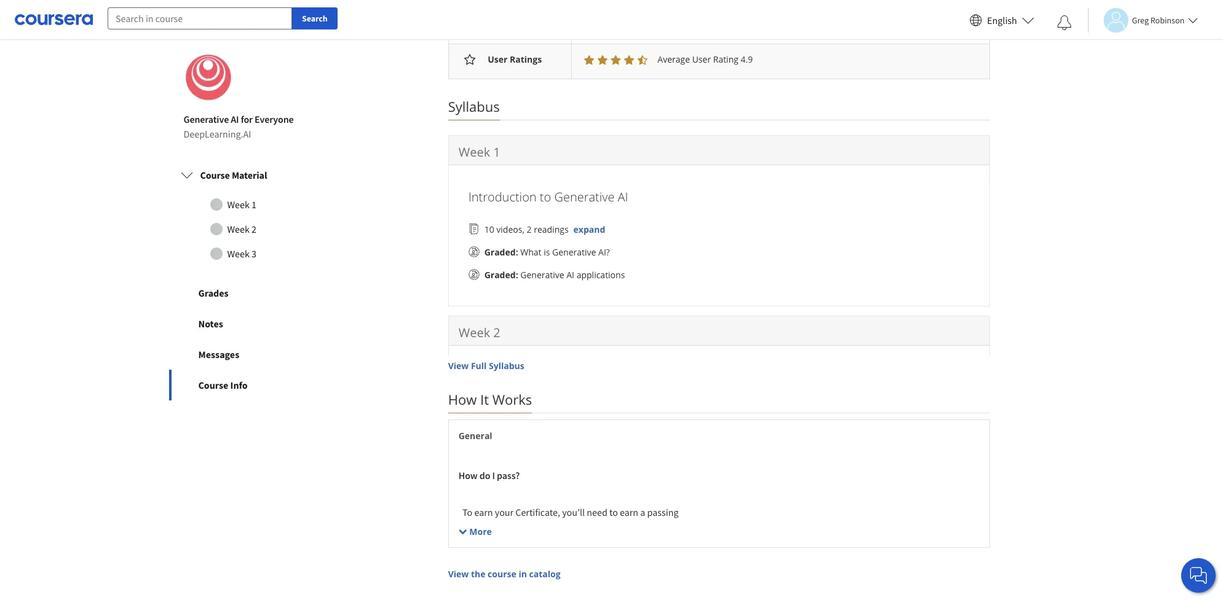 Task type: vqa. For each thing, say whether or not it's contained in the screenshot.
":" corresponding to What is Generative AI?
yes



Task type: describe. For each thing, give the bounding box(es) containing it.
full
[[471, 360, 487, 372]]

robinson
[[1151, 14, 1185, 26]]

there
[[573, 551, 595, 563]]

view the course in catalog link
[[448, 568, 990, 581]]

rating
[[713, 53, 739, 65]]

0 vertical spatial assignments.
[[644, 536, 698, 548]]

view for view full syllabus
[[448, 360, 469, 372]]

chat with us image
[[1189, 566, 1208, 586]]

10 videos , 2 readings expand
[[484, 224, 605, 235]]

required
[[552, 521, 587, 533]]

is
[[544, 246, 550, 258]]

how for how it works
[[448, 390, 477, 409]]

assignment image for graded : generative ai applications
[[468, 269, 479, 280]]

material
[[232, 169, 267, 181]]

1 vertical spatial to
[[609, 506, 618, 519]]

catalog
[[529, 569, 561, 580]]

10
[[484, 224, 494, 235]]

each
[[505, 521, 524, 533]]

0 vertical spatial 1
[[493, 144, 500, 160]]

view full syllabus
[[448, 360, 524, 372]]

generative down is
[[520, 269, 564, 281]]

1 horizontal spatial 2
[[493, 324, 500, 341]]

peer-
[[466, 536, 488, 548]]

programming
[[586, 536, 642, 548]]

course material
[[200, 169, 267, 181]]

week up full
[[459, 324, 490, 341]]

english button
[[965, 0, 1039, 40]]

2 earn from the left
[[620, 506, 638, 519]]

show notifications image
[[1057, 15, 1072, 30]]

0 horizontal spatial to
[[540, 189, 551, 205]]

info
[[230, 379, 248, 392]]

view full syllabus button
[[448, 359, 524, 372]]

graded for graded : what is generative ai?
[[484, 246, 516, 258]]

to earn your certificate, you'll need to earn a passing grade on each of the required assignments—these can be quizzes, peer-graded assignments, or programming assignments. videos, readings, and practice exercises are there to help you prepare for the graded assignments.
[[459, 506, 770, 578]]

average user rating 4.9
[[658, 53, 753, 65]]

and
[[466, 551, 482, 563]]

: for what is generative ai?
[[516, 246, 518, 258]]

grade
[[466, 521, 490, 533]]

of
[[526, 521, 534, 533]]

introduction to generative ai
[[468, 189, 628, 205]]

ratings
[[510, 53, 542, 65]]

view the course in catalog
[[448, 569, 561, 580]]

0 vertical spatial the
[[536, 521, 550, 533]]

0 horizontal spatial week 1
[[227, 199, 256, 211]]

week 3
[[227, 248, 256, 260]]

everyone
[[255, 113, 294, 125]]

help center image
[[1191, 569, 1206, 584]]

videos
[[496, 224, 522, 235]]

prepare
[[645, 551, 677, 563]]

greg robinson
[[1132, 14, 1185, 26]]

for inside generative ai for everyone deeplearning.ai
[[241, 113, 253, 125]]

exercises
[[519, 551, 556, 563]]

week up introduction on the left of the page
[[459, 144, 490, 160]]

3
[[252, 248, 256, 260]]

i
[[492, 470, 495, 482]]

2 horizontal spatial the
[[693, 551, 706, 563]]

search button
[[292, 7, 337, 30]]

how it works
[[448, 390, 532, 409]]

user ratings
[[488, 53, 542, 65]]

deeplearning.ai image
[[184, 53, 233, 102]]

2 horizontal spatial 2
[[527, 224, 532, 235]]

course info link
[[169, 370, 346, 401]]

or
[[575, 536, 584, 548]]

ai inside generative ai for everyone deeplearning.ai
[[231, 113, 239, 125]]

assignment image
[[468, 427, 479, 438]]

course material button
[[171, 158, 344, 192]]

what
[[520, 246, 542, 258]]

course
[[488, 569, 516, 580]]

readings,
[[732, 536, 770, 548]]

ai?
[[598, 246, 610, 258]]

notes link
[[169, 309, 346, 339]]

0 vertical spatial week 1
[[459, 144, 500, 160]]

it
[[480, 390, 489, 409]]

more
[[469, 526, 492, 538]]

1 user from the left
[[488, 53, 508, 65]]

graded : what is generative ai?
[[484, 246, 610, 258]]

week 1 link
[[180, 192, 334, 217]]

ai for graded : generative ai applications
[[567, 269, 574, 281]]

assignments—these
[[589, 521, 671, 533]]

greg robinson button
[[1088, 8, 1198, 32]]

general
[[459, 430, 492, 442]]

week 3 link
[[180, 242, 334, 266]]

grades link
[[169, 278, 346, 309]]

practice
[[484, 551, 517, 563]]

do
[[479, 470, 490, 482]]

quizzes,
[[702, 521, 735, 533]]

week for week 3 link
[[227, 248, 250, 260]]

help
[[608, 551, 626, 563]]

applications
[[577, 269, 625, 281]]

0 vertical spatial week 2
[[227, 223, 256, 235]]

2 user from the left
[[692, 53, 711, 65]]

are
[[558, 551, 571, 563]]

messages link
[[169, 339, 346, 370]]

can
[[673, 521, 687, 533]]

ai for introduction to generative ai
[[618, 189, 628, 205]]

notes
[[198, 318, 223, 330]]

assignments,
[[519, 536, 573, 548]]

deeplearning.ai
[[184, 128, 251, 140]]

coursera image
[[15, 10, 93, 30]]



Task type: locate. For each thing, give the bounding box(es) containing it.
earn
[[474, 506, 493, 519], [620, 506, 638, 519]]

1 vertical spatial week 1
[[227, 199, 256, 211]]

graded down videos,
[[708, 551, 737, 563]]

0 horizontal spatial assignments.
[[466, 565, 521, 578]]

0 horizontal spatial graded
[[488, 536, 517, 548]]

for right prepare
[[679, 551, 691, 563]]

1 view from the top
[[448, 360, 469, 372]]

you
[[628, 551, 643, 563]]

Search in course text field
[[108, 7, 292, 30]]

week 1
[[459, 144, 500, 160], [227, 199, 256, 211]]

2 up 'view full syllabus'
[[493, 324, 500, 341]]

0 vertical spatial to
[[540, 189, 551, 205]]

you'll
[[562, 506, 585, 519]]

generative inside generative ai for everyone deeplearning.ai
[[184, 113, 229, 125]]

1 horizontal spatial assignments.
[[644, 536, 698, 548]]

how for how do i pass?
[[459, 470, 478, 482]]

1 vertical spatial view
[[448, 569, 469, 580]]

week for week 2 link
[[227, 223, 250, 235]]

1 horizontal spatial the
[[536, 521, 550, 533]]

view for view the course in catalog
[[448, 569, 469, 580]]

graded for graded : generative ai applications
[[484, 269, 516, 281]]

2 : from the top
[[516, 269, 518, 281]]

the inside view the course in catalog link
[[471, 569, 485, 580]]

user
[[488, 53, 508, 65], [692, 53, 711, 65]]

0 horizontal spatial the
[[471, 569, 485, 580]]

1 inside week 1 link
[[252, 199, 256, 211]]

1 assignment image from the top
[[468, 247, 479, 258]]

syllabus inside button
[[489, 360, 524, 372]]

1 up week 2 link
[[252, 199, 256, 211]]

:
[[516, 246, 518, 258], [516, 269, 518, 281]]

ai
[[231, 113, 239, 125], [618, 189, 628, 205], [567, 269, 574, 281]]

graded : generative ai applications
[[484, 269, 625, 281]]

need
[[587, 506, 607, 519]]

generative up deeplearning.ai
[[184, 113, 229, 125]]

: for generative ai applications
[[516, 269, 518, 281]]

for left everyone
[[241, 113, 253, 125]]

0 vertical spatial assignment image
[[468, 247, 479, 258]]

to
[[540, 189, 551, 205], [609, 506, 618, 519], [597, 551, 606, 563]]

how left do
[[459, 470, 478, 482]]

assignments.
[[644, 536, 698, 548], [466, 565, 521, 578]]

to right the need at the left
[[609, 506, 618, 519]]

2 right ','
[[527, 224, 532, 235]]

generative
[[184, 113, 229, 125], [554, 189, 615, 205], [552, 246, 596, 258], [520, 269, 564, 281]]

1 horizontal spatial for
[[679, 551, 691, 563]]

generative up expand
[[554, 189, 615, 205]]

1 horizontal spatial week 1
[[459, 144, 500, 160]]

the down videos,
[[693, 551, 706, 563]]

4.9
[[741, 53, 753, 65]]

1 horizontal spatial 1
[[493, 144, 500, 160]]

greg
[[1132, 14, 1149, 26]]

messages
[[198, 349, 239, 361]]

passing
[[647, 506, 679, 519]]

1 earn from the left
[[474, 506, 493, 519]]

0 vertical spatial graded
[[484, 246, 516, 258]]

2 horizontal spatial to
[[609, 506, 618, 519]]

week 2
[[227, 223, 256, 235], [459, 324, 500, 341]]

1 vertical spatial graded
[[484, 269, 516, 281]]

1 horizontal spatial earn
[[620, 506, 638, 519]]

your
[[495, 506, 514, 519]]

1 vertical spatial the
[[693, 551, 706, 563]]

: left what
[[516, 246, 518, 258]]

1 vertical spatial for
[[679, 551, 691, 563]]

0 vertical spatial graded
[[488, 536, 517, 548]]

1 vertical spatial 1
[[252, 199, 256, 211]]

view
[[448, 360, 469, 372], [448, 569, 469, 580]]

view down and
[[448, 569, 469, 580]]

1 vertical spatial syllabus
[[489, 360, 524, 372]]

0 horizontal spatial for
[[241, 113, 253, 125]]

expand
[[573, 224, 605, 235]]

user left the ratings
[[488, 53, 508, 65]]

videos,
[[700, 536, 730, 548]]

0 vertical spatial view
[[448, 360, 469, 372]]

earn up grade
[[474, 506, 493, 519]]

course left material on the left of page
[[200, 169, 230, 181]]

stacked file image
[[468, 405, 479, 416]]

1 horizontal spatial to
[[597, 551, 606, 563]]

be
[[689, 521, 700, 533]]

course info
[[198, 379, 248, 392]]

graded
[[484, 246, 516, 258], [484, 269, 516, 281]]

0 vertical spatial syllabus
[[448, 97, 500, 115]]

1 vertical spatial how
[[459, 470, 478, 482]]

the down and
[[471, 569, 485, 580]]

1 graded from the top
[[484, 246, 516, 258]]

graded
[[488, 536, 517, 548], [708, 551, 737, 563]]

,
[[522, 224, 524, 235]]

2 horizontal spatial ai
[[618, 189, 628, 205]]

0 vertical spatial course
[[200, 169, 230, 181]]

in
[[519, 569, 527, 580]]

expand button
[[573, 223, 605, 236]]

course inside "dropdown button"
[[200, 169, 230, 181]]

certificate,
[[516, 506, 560, 519]]

0 vertical spatial for
[[241, 113, 253, 125]]

assignment image
[[468, 247, 479, 258], [468, 269, 479, 280]]

1 horizontal spatial week 2
[[459, 324, 500, 341]]

1 vertical spatial week 2
[[459, 324, 500, 341]]

a
[[640, 506, 645, 519]]

week 2 up the week 3
[[227, 223, 256, 235]]

course left info
[[198, 379, 228, 392]]

1 up introduction on the left of the page
[[493, 144, 500, 160]]

to up the 10 videos , 2 readings expand
[[540, 189, 551, 205]]

view inside button
[[448, 360, 469, 372]]

week 2 link
[[180, 217, 334, 242]]

1 vertical spatial course
[[198, 379, 228, 392]]

for
[[241, 113, 253, 125], [679, 551, 691, 563]]

: down graded : what is generative ai?
[[516, 269, 518, 281]]

week 1 up introduction on the left of the page
[[459, 144, 500, 160]]

the right of
[[536, 521, 550, 533]]

0 vertical spatial :
[[516, 246, 518, 258]]

assignment image for graded : what is generative ai?
[[468, 247, 479, 258]]

the
[[536, 521, 550, 533], [693, 551, 706, 563], [471, 569, 485, 580]]

assignments. down practice
[[466, 565, 521, 578]]

course for course info
[[198, 379, 228, 392]]

2 vertical spatial ai
[[567, 269, 574, 281]]

0 horizontal spatial user
[[488, 53, 508, 65]]

1 horizontal spatial user
[[692, 53, 711, 65]]

2 assignment image from the top
[[468, 269, 479, 280]]

2 graded from the top
[[484, 269, 516, 281]]

1 vertical spatial assignment image
[[468, 269, 479, 280]]

how
[[448, 390, 477, 409], [459, 470, 478, 482]]

week 1 up week 2 link
[[227, 199, 256, 211]]

2 up 3
[[252, 223, 256, 235]]

average
[[658, 53, 690, 65]]

pass?
[[497, 470, 520, 482]]

syllabus
[[448, 97, 500, 115], [489, 360, 524, 372]]

1 vertical spatial graded
[[708, 551, 737, 563]]

0 horizontal spatial ai
[[231, 113, 239, 125]]

earn left a
[[620, 506, 638, 519]]

1 horizontal spatial graded
[[708, 551, 737, 563]]

introduction
[[468, 189, 537, 205]]

graded up practice
[[488, 536, 517, 548]]

english
[[987, 14, 1017, 26]]

assignments. down the can
[[644, 536, 698, 548]]

week for week 1 link
[[227, 199, 250, 211]]

generative right is
[[552, 246, 596, 258]]

0 horizontal spatial earn
[[474, 506, 493, 519]]

search
[[302, 13, 328, 24]]

2 vertical spatial to
[[597, 551, 606, 563]]

0 horizontal spatial 2
[[252, 223, 256, 235]]

1 horizontal spatial ai
[[567, 269, 574, 281]]

1 : from the top
[[516, 246, 518, 258]]

for inside to earn your certificate, you'll need to earn a passing grade on each of the required assignments—these can be quizzes, peer-graded assignments, or programming assignments. videos, readings, and practice exercises are there to help you prepare for the graded assignments.
[[679, 551, 691, 563]]

course for course material
[[200, 169, 230, 181]]

course
[[200, 169, 230, 181], [198, 379, 228, 392]]

stacked file image
[[468, 224, 479, 235]]

more button
[[459, 525, 492, 538]]

week left 3
[[227, 248, 250, 260]]

2 vertical spatial the
[[471, 569, 485, 580]]

on
[[492, 521, 503, 533]]

readings
[[534, 224, 569, 235]]

works
[[492, 390, 532, 409]]

0 horizontal spatial 1
[[252, 199, 256, 211]]

0 vertical spatial how
[[448, 390, 477, 409]]

how do i pass?
[[459, 470, 520, 482]]

generative ai for everyone deeplearning.ai
[[184, 113, 294, 140]]

to left help
[[597, 551, 606, 563]]

0 horizontal spatial week 2
[[227, 223, 256, 235]]

0 vertical spatial ai
[[231, 113, 239, 125]]

week
[[459, 144, 490, 160], [227, 199, 250, 211], [227, 223, 250, 235], [227, 248, 250, 260], [459, 324, 490, 341]]

1 vertical spatial ai
[[618, 189, 628, 205]]

2 view from the top
[[448, 569, 469, 580]]

how left it
[[448, 390, 477, 409]]

week 2 up full
[[459, 324, 500, 341]]

1 vertical spatial :
[[516, 269, 518, 281]]

week up the week 3
[[227, 223, 250, 235]]

to
[[462, 506, 472, 519]]

1 vertical spatial assignments.
[[466, 565, 521, 578]]

view left full
[[448, 360, 469, 372]]

user left rating
[[692, 53, 711, 65]]

week down the course material
[[227, 199, 250, 211]]

grades
[[198, 287, 229, 299]]



